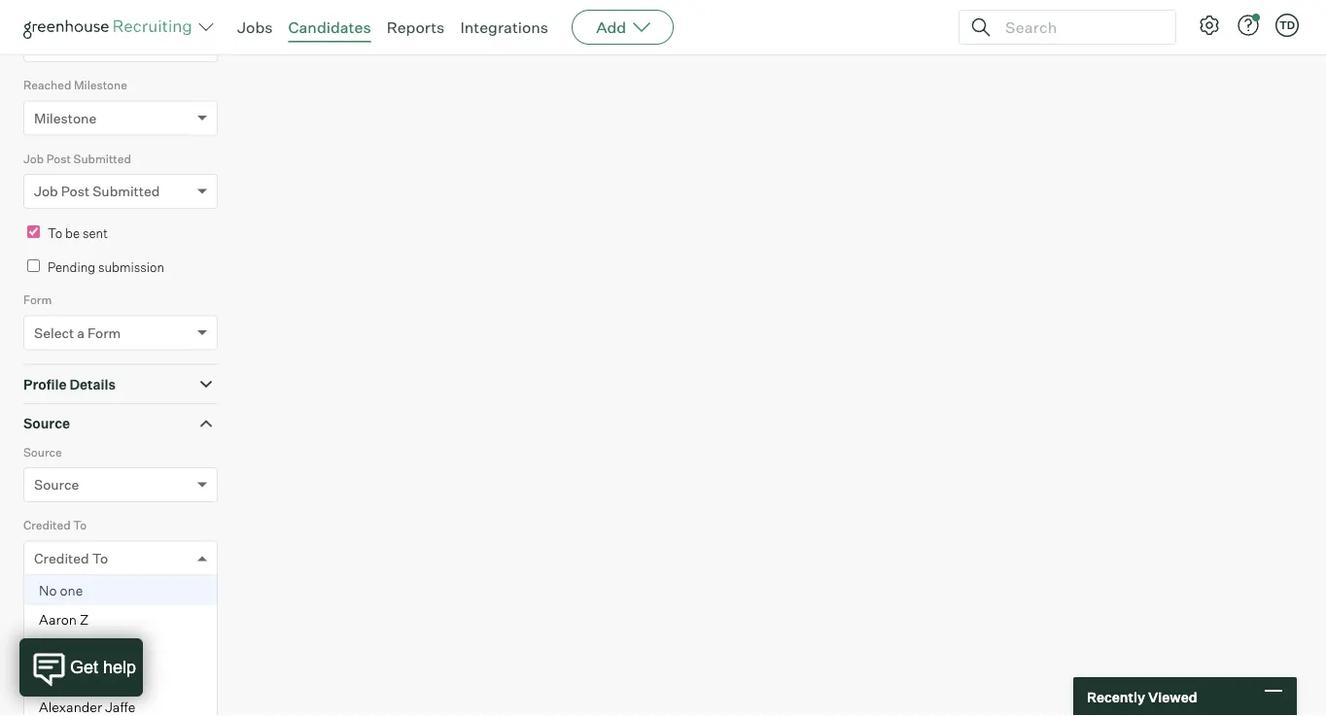 Task type: locate. For each thing, give the bounding box(es) containing it.
jaffe
[[105, 700, 136, 717]]

milestone down stage element
[[74, 78, 127, 93]]

1 vertical spatial submitted
[[93, 184, 160, 201]]

profile
[[23, 377, 67, 394]]

1 vertical spatial credited to
[[34, 551, 108, 568]]

list box containing no one
[[24, 577, 217, 717]]

pipeline
[[23, 642, 77, 659]]

pipeline tasks
[[23, 642, 119, 659]]

1 horizontal spatial to
[[73, 519, 87, 534]]

recently viewed
[[1088, 689, 1198, 706]]

1 vertical spatial source
[[23, 446, 62, 460]]

2 vertical spatial to
[[92, 551, 108, 568]]

to left be
[[48, 226, 62, 242]]

configure image
[[1198, 14, 1222, 37]]

credited up no one on the left bottom
[[34, 551, 89, 568]]

education
[[23, 681, 91, 698]]

aaron z
[[39, 612, 89, 629]]

no one
[[39, 583, 83, 600]]

adam hoff option
[[24, 665, 217, 694]]

to up no one option on the left of page
[[92, 551, 108, 568]]

post
[[46, 152, 71, 167], [61, 184, 90, 201]]

no
[[39, 583, 57, 600]]

0 vertical spatial form
[[23, 293, 52, 308]]

aaron zamost
[[39, 641, 128, 658]]

none field inside credited to element
[[34, 543, 39, 576]]

milestone
[[74, 78, 127, 93], [34, 110, 97, 127]]

reports link
[[387, 18, 445, 37]]

list box
[[24, 577, 217, 717]]

hoff
[[79, 670, 105, 687]]

1 vertical spatial post
[[61, 184, 90, 201]]

zamost
[[80, 641, 128, 658]]

credited to up one
[[34, 551, 108, 568]]

aaron inside option
[[39, 641, 77, 658]]

submitted down reached milestone element
[[74, 152, 131, 167]]

2 vertical spatial source
[[34, 477, 79, 494]]

0 vertical spatial job
[[23, 152, 44, 167]]

0 horizontal spatial to
[[48, 226, 62, 242]]

job post submitted
[[23, 152, 131, 167], [34, 184, 160, 201]]

0 vertical spatial to
[[48, 226, 62, 242]]

1 vertical spatial milestone
[[34, 110, 97, 127]]

credited up no
[[23, 519, 71, 534]]

no one option
[[24, 577, 217, 606]]

To be sent checkbox
[[27, 226, 40, 239]]

form
[[23, 293, 52, 308], [87, 325, 121, 342]]

to down source element
[[73, 519, 87, 534]]

0 vertical spatial stage
[[23, 5, 55, 20]]

form down pending submission option
[[23, 293, 52, 308]]

aaron z option
[[24, 606, 217, 635]]

1 vertical spatial form
[[87, 325, 121, 342]]

form element
[[23, 292, 218, 365]]

0 vertical spatial submitted
[[74, 152, 131, 167]]

0 horizontal spatial form
[[23, 293, 52, 308]]

job post submitted up sent
[[34, 184, 160, 201]]

integrations
[[460, 18, 549, 37]]

td button
[[1272, 10, 1303, 41]]

1 horizontal spatial form
[[87, 325, 121, 342]]

reached milestone element
[[23, 77, 218, 150]]

source
[[23, 416, 70, 433], [23, 446, 62, 460], [34, 477, 79, 494]]

td
[[1280, 18, 1296, 32]]

post up to be sent
[[61, 184, 90, 201]]

1 vertical spatial aaron
[[39, 641, 77, 658]]

aaron left "z"
[[39, 612, 77, 629]]

aaron for aaron z
[[39, 612, 77, 629]]

post down reached
[[46, 152, 71, 167]]

Pending submission checkbox
[[27, 260, 40, 273]]

candidates
[[288, 18, 371, 37]]

form right a at the top of page
[[87, 325, 121, 342]]

add
[[596, 18, 627, 37]]

1 vertical spatial job post submitted
[[34, 184, 160, 201]]

credited
[[23, 519, 71, 534], [34, 551, 89, 568]]

to be sent
[[48, 226, 108, 242]]

credited to up no one on the left bottom
[[23, 519, 87, 534]]

credited to
[[23, 519, 87, 534], [34, 551, 108, 568]]

milestone down reached milestone
[[34, 110, 97, 127]]

source for source element
[[23, 416, 70, 433]]

candidates link
[[288, 18, 371, 37]]

select a form
[[34, 325, 121, 342]]

select
[[34, 325, 74, 342]]

pending submission
[[48, 260, 164, 276]]

None field
[[34, 543, 39, 576]]

aaron up adam
[[39, 641, 77, 658]]

job
[[23, 152, 44, 167], [34, 184, 58, 201]]

source for credited to element
[[23, 446, 62, 460]]

1 vertical spatial job
[[34, 184, 58, 201]]

recently
[[1088, 689, 1146, 706]]

details
[[69, 377, 116, 394]]

2 horizontal spatial to
[[92, 551, 108, 568]]

submitted
[[74, 152, 131, 167], [93, 184, 160, 201]]

1 vertical spatial credited
[[34, 551, 89, 568]]

alexander jaffe option
[[24, 694, 217, 717]]

0 vertical spatial post
[[46, 152, 71, 167]]

pending
[[48, 260, 95, 276]]

job post submitted down reached milestone element
[[23, 152, 131, 167]]

0 vertical spatial source
[[23, 416, 70, 433]]

profile details
[[23, 377, 116, 394]]

2 aaron from the top
[[39, 641, 77, 658]]

submitted up sent
[[93, 184, 160, 201]]

stage
[[23, 5, 55, 20], [34, 37, 71, 54]]

0 vertical spatial aaron
[[39, 612, 77, 629]]

1 aaron from the top
[[39, 612, 77, 629]]

to
[[48, 226, 62, 242], [73, 519, 87, 534], [92, 551, 108, 568]]

adam
[[39, 670, 76, 687]]

aaron
[[39, 612, 77, 629], [39, 641, 77, 658]]

aaron inside option
[[39, 612, 77, 629]]



Task type: vqa. For each thing, say whether or not it's contained in the screenshot.
All Hiring Managers button at the top left of the page
no



Task type: describe. For each thing, give the bounding box(es) containing it.
0 vertical spatial job post submitted
[[23, 152, 131, 167]]

tasks
[[80, 642, 119, 659]]

adam hoff
[[39, 670, 105, 687]]

list box inside credited to element
[[24, 577, 217, 717]]

0 vertical spatial credited to
[[23, 519, 87, 534]]

z
[[80, 612, 89, 629]]

alexander jaffe
[[39, 700, 136, 717]]

0 vertical spatial credited
[[23, 519, 71, 534]]

1 vertical spatial to
[[73, 519, 87, 534]]

aaron for aaron zamost
[[39, 641, 77, 658]]

source element
[[23, 444, 218, 517]]

stage element
[[23, 3, 218, 77]]

one
[[60, 583, 83, 600]]

alexander
[[39, 700, 102, 717]]

be
[[65, 226, 80, 242]]

greenhouse recruiting image
[[23, 16, 198, 39]]

a
[[77, 325, 85, 342]]

reached
[[23, 78, 71, 93]]

job post submitted element
[[23, 150, 218, 223]]

td button
[[1276, 14, 1300, 37]]

viewed
[[1149, 689, 1198, 706]]

integrations link
[[460, 18, 549, 37]]

jobs
[[237, 18, 273, 37]]

aaron zamost option
[[24, 635, 217, 665]]

add button
[[572, 10, 674, 45]]

reports
[[387, 18, 445, 37]]

Search text field
[[1001, 13, 1159, 41]]

sent
[[83, 226, 108, 242]]

1 vertical spatial stage
[[34, 37, 71, 54]]

credited to element
[[23, 517, 218, 717]]

submission
[[98, 260, 164, 276]]

reached milestone
[[23, 78, 127, 93]]

0 vertical spatial milestone
[[74, 78, 127, 93]]

jobs link
[[237, 18, 273, 37]]

responsibility
[[23, 602, 118, 619]]



